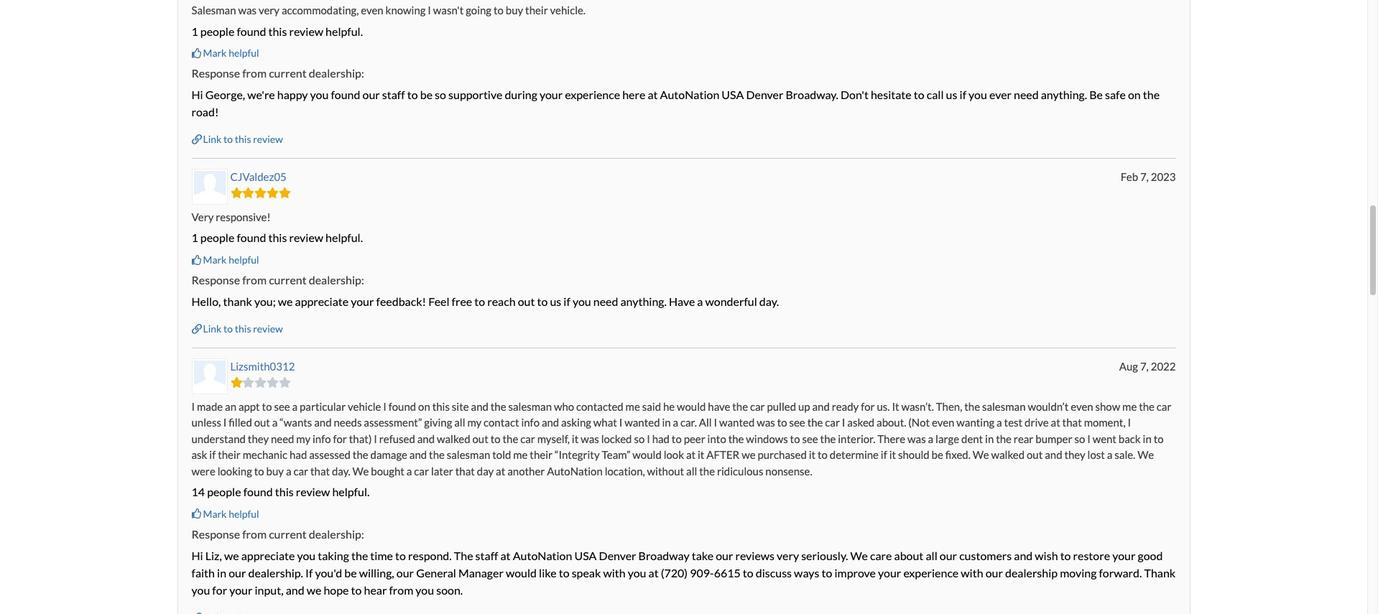 Task type: describe. For each thing, give the bounding box(es) containing it.
from for you;
[[242, 273, 267, 287]]

on inside i made an appt to see a particular vehicle i found on this site and the salesman who contacted me said he would have the car pulled up and ready for us. it wasn't. then, the salesman wouldn't even show me the car unless i filled out a "wants and needs assessment" giving all my contact info and asking what i wanted in a car. all i wanted was to see the car i asked about. (not even wanting a test drive at that moment, i understand they need my info for that) i refused and walked out to the car myself, it was locked so i had to peer into the windows to see the interior. there was a large dent in the rear bumper so i went back in to ask if their mechanic had assessed the damage and the salesman told me their "integrity team" would look at it after we purchased it to determine if it should be fixed. we walked out and they lost a sale. we were looking to buy a car that day. we bought a car later that day at another autonation location, without all the ridiculous nonsense.
[[418, 400, 430, 413]]

here
[[622, 88, 645, 101]]

0 vertical spatial buy
[[506, 4, 523, 17]]

hi for hi liz, we appreciate you taking the time to respond. the staff at autonation usa denver broadway take our reviews very seriously. we care about all our customers and wish to restore your good faith in our dealership. if you'd be willing, our general manager would like to speak with you at (720) 909-6615 to discuss ways to improve your experience with our dealership moving forward. thank you for your input, and we hope to hear from you soon.
[[191, 549, 203, 562]]

i left wasn't
[[428, 4, 431, 17]]

needs
[[334, 416, 362, 429]]

free
[[452, 294, 472, 308]]

was down (not
[[908, 432, 926, 445]]

so inside the hi george, we're happy you found our staff to be so supportive during your experience here at autonation usa denver broadway. don't hesitate to call us if you ever need anything. be safe on the road!
[[435, 88, 446, 101]]

the inside the hi george, we're happy you found our staff to be so supportive during your experience here at autonation usa denver broadway. don't hesitate to call us if you ever need anything. be safe on the road!
[[1143, 88, 1160, 101]]

liz,
[[205, 549, 222, 562]]

experience inside hi liz, we appreciate you taking the time to respond. the staff at autonation usa denver broadway take our reviews very seriously. we care about all our customers and wish to restore your good faith in our dealership. if you'd be willing, our general manager would like to speak with you at (720) 909-6615 to discuss ways to improve your experience with our dealership moving forward. thank you for your input, and we hope to hear from you soon.
[[903, 566, 959, 580]]

mark helpful for thank
[[203, 253, 259, 266]]

2 wanted from the left
[[719, 416, 755, 429]]

a left test
[[997, 416, 1002, 429]]

locked
[[601, 432, 632, 445]]

at down broadway
[[648, 566, 659, 580]]

a up "wants
[[292, 400, 298, 413]]

the right have
[[732, 400, 748, 413]]

hi liz, we appreciate you taking the time to respond. the staff at autonation usa denver broadway take our reviews very seriously. we care about all our customers and wish to restore your good faith in our dealership. if you'd be willing, our general manager would like to speak with you at (720) 909-6615 to discuss ways to improve your experience with our dealership moving forward. thank you for your input, and we hope to hear from you soon.
[[191, 549, 1176, 597]]

and down "bumper"
[[1045, 449, 1062, 461]]

hello,
[[191, 294, 221, 308]]

i up the assessment"
[[383, 400, 386, 413]]

1 horizontal spatial day.
[[759, 294, 779, 308]]

we down dent at the bottom right
[[973, 449, 989, 461]]

at right day
[[496, 465, 505, 478]]

(not
[[908, 416, 930, 429]]

1 horizontal spatial my
[[467, 416, 481, 429]]

your left feedback!
[[351, 294, 374, 308]]

their down 'myself,'
[[530, 449, 553, 461]]

thumbs up image
[[191, 48, 202, 58]]

it up "nonsense."
[[809, 449, 816, 461]]

your down care
[[878, 566, 901, 580]]

the
[[454, 549, 473, 562]]

i right all
[[714, 416, 717, 429]]

supportive
[[448, 88, 502, 101]]

response from current dealership: for appreciate
[[191, 527, 364, 541]]

to right wish
[[1060, 549, 1071, 562]]

and up 'myself,'
[[542, 416, 559, 429]]

1 vertical spatial info
[[313, 432, 331, 445]]

mechanic
[[243, 449, 287, 461]]

to left call
[[914, 88, 924, 101]]

"integrity
[[555, 449, 600, 461]]

your left input,
[[229, 583, 252, 597]]

1 vertical spatial walked
[[991, 449, 1025, 461]]

0 vertical spatial see
[[274, 400, 290, 413]]

to up purchased
[[790, 432, 800, 445]]

7, for hello, thank you; we appreciate your feedback! feel free to reach out to us if you need anything. have a wonderful day.
[[1140, 170, 1149, 183]]

like
[[539, 566, 557, 580]]

you'd
[[315, 566, 342, 580]]

2 horizontal spatial that
[[1062, 416, 1082, 429]]

0 horizontal spatial salesman
[[447, 449, 490, 461]]

2022
[[1151, 360, 1176, 373]]

in right dent at the bottom right
[[985, 432, 994, 445]]

autonation inside the hi george, we're happy you found our staff to be so supportive during your experience here at autonation usa denver broadway. don't hesitate to call us if you ever need anything. be safe on the road!
[[660, 88, 719, 101]]

review for thumbs up image for 14
[[296, 485, 330, 499]]

mark for thank
[[203, 253, 227, 266]]

response for thank
[[191, 273, 240, 287]]

was up the ""integrity"
[[581, 432, 599, 445]]

to down seriously.
[[822, 566, 832, 580]]

i left the went
[[1087, 432, 1090, 445]]

and right site
[[471, 400, 488, 413]]

asked
[[847, 416, 874, 429]]

anything. inside the hi george, we're happy you found our staff to be so supportive during your experience here at autonation usa denver broadway. don't hesitate to call us if you ever need anything. be safe on the road!
[[1041, 88, 1087, 101]]

out down rear
[[1027, 449, 1043, 461]]

car left pulled
[[750, 400, 765, 413]]

1 horizontal spatial for
[[333, 432, 347, 445]]

current for we
[[269, 273, 307, 287]]

vehicle
[[348, 400, 381, 413]]

the left interior.
[[820, 432, 836, 445]]

to right "like"
[[559, 566, 569, 580]]

broadway
[[638, 549, 689, 562]]

wasn't.
[[901, 400, 934, 413]]

0 horizontal spatial me
[[513, 449, 528, 461]]

to left determine on the bottom right
[[818, 449, 828, 461]]

giving
[[424, 416, 452, 429]]

helpful for you;
[[229, 253, 259, 266]]

he
[[663, 400, 675, 413]]

1 horizontal spatial salesman
[[508, 400, 552, 413]]

0 vertical spatial helpful.
[[326, 24, 363, 38]]

and right up
[[812, 400, 830, 413]]

soon.
[[436, 583, 463, 597]]

peer
[[684, 432, 705, 445]]

broadway.
[[786, 88, 838, 101]]

was up windows
[[757, 416, 775, 429]]

were
[[191, 465, 215, 478]]

cjvaldez05 image
[[194, 171, 225, 203]]

buy inside i made an appt to see a particular vehicle i found on this site and the salesman who contacted me said he would have the car pulled up and ready for us. it wasn't. then, the salesman wouldn't even show me the car unless i filled out a "wants and needs assessment" giving all my contact info and asking what i wanted in a car. all i wanted was to see the car i asked about. (not even wanting a test drive at that moment, i understand they need my info for that) i refused and walked out to the car myself, it was locked so i had to peer into the windows to see the interior. there was a large dent in the rear bumper so i went back in to ask if their mechanic had assessed the damage and the salesman told me their "integrity team" would look at it after we purchased it to determine if it should be fixed. we walked out and they lost a sale. we were looking to buy a car that day. we bought a car later that day at another autonation location, without all the ridiculous nonsense.
[[266, 465, 284, 478]]

hope
[[324, 583, 349, 597]]

and down giving
[[417, 432, 435, 445]]

look
[[664, 449, 684, 461]]

1 mark from the top
[[203, 47, 227, 59]]

input,
[[255, 583, 284, 597]]

responsive!
[[216, 210, 271, 223]]

us inside the hi george, we're happy you found our staff to be so supportive during your experience here at autonation usa denver broadway. don't hesitate to call us if you ever need anything. be safe on the road!
[[946, 88, 957, 101]]

speak
[[572, 566, 601, 580]]

car down 2022
[[1157, 400, 1171, 413]]

in right back
[[1143, 432, 1152, 445]]

ever
[[989, 88, 1012, 101]]

care
[[870, 549, 892, 562]]

george,
[[205, 88, 245, 101]]

willing,
[[359, 566, 394, 580]]

be inside i made an appt to see a particular vehicle i found on this site and the salesman who contacted me said he would have the car pulled up and ready for us. it wasn't. then, the salesman wouldn't even show me the car unless i filled out a "wants and needs assessment" giving all my contact info and asking what i wanted in a car. all i wanted was to see the car i asked about. (not even wanting a test drive at that moment, i understand they need my info for that) i refused and walked out to the car myself, it was locked so i had to peer into the windows to see the interior. there was a large dent in the rear bumper so i went back in to ask if their mechanic had assessed the damage and the salesman told me their "integrity team" would look at it after we purchased it to determine if it should be fixed. we walked out and they lost a sale. we were looking to buy a car that day. we bought a car later that day at another autonation location, without all the ridiculous nonsense.
[[932, 449, 943, 461]]

hear
[[364, 583, 387, 597]]

nonsense.
[[765, 465, 812, 478]]

0 vertical spatial people
[[200, 24, 234, 38]]

respond.
[[408, 549, 452, 562]]

and up dealership
[[1014, 549, 1033, 562]]

link image for 1
[[191, 324, 202, 334]]

need inside the hi george, we're happy you found our staff to be so supportive during your experience here at autonation usa denver broadway. don't hesitate to call us if you ever need anything. be safe on the road!
[[1014, 88, 1039, 101]]

feb 7, 2023
[[1121, 170, 1176, 183]]

2 horizontal spatial salesman
[[982, 400, 1026, 413]]

understand
[[191, 432, 246, 445]]

1 horizontal spatial that
[[455, 465, 475, 478]]

and down the dealership.
[[286, 583, 304, 597]]

we left bought
[[352, 465, 369, 478]]

this down mechanic
[[275, 485, 294, 499]]

i left made
[[191, 400, 195, 413]]

contact
[[484, 416, 519, 429]]

would inside hi liz, we appreciate you taking the time to respond. the staff at autonation usa denver broadway take our reviews very seriously. we care about all our customers and wish to restore your good faith in our dealership. if you'd be willing, our general manager would like to speak with you at (720) 909-6615 to discuss ways to improve your experience with our dealership moving forward. thank you for your input, and we hope to hear from you soon.
[[506, 566, 537, 580]]

hi for hi george, we're happy you found our staff to be so supportive during your experience here at autonation usa denver broadway. don't hesitate to call us if you ever need anything. be safe on the road!
[[191, 88, 203, 101]]

assessed
[[309, 449, 351, 461]]

0 horizontal spatial anything.
[[620, 294, 667, 308]]

found inside the hi george, we're happy you found our staff to be so supportive during your experience here at autonation usa denver broadway. don't hesitate to call us if you ever need anything. be safe on the road!
[[331, 88, 360, 101]]

asking
[[561, 416, 591, 429]]

people for thank
[[200, 231, 234, 245]]

link image for 14
[[191, 613, 202, 614]]

0 vertical spatial all
[[454, 416, 465, 429]]

contacted
[[576, 400, 623, 413]]

2 horizontal spatial for
[[861, 400, 875, 413]]

bumper
[[1036, 432, 1072, 445]]

lost
[[1087, 449, 1105, 461]]

the up back
[[1139, 400, 1155, 413]]

link to this review for 1's link icon
[[203, 323, 283, 335]]

to down george,
[[224, 133, 233, 145]]

back
[[1119, 432, 1141, 445]]

cjvaldez05
[[230, 170, 287, 183]]

1 1 from the top
[[191, 24, 198, 38]]

this down responsive! on the left of the page
[[268, 231, 287, 245]]

mark for liz,
[[203, 508, 227, 520]]

your inside the hi george, we're happy you found our staff to be so supportive during your experience here at autonation usa denver broadway. don't hesitate to call us if you ever need anything. be safe on the road!
[[540, 88, 563, 101]]

the down test
[[996, 432, 1012, 445]]

we down if
[[307, 583, 321, 597]]

moment,
[[1084, 416, 1126, 429]]

1 vertical spatial all
[[686, 465, 697, 478]]

denver inside the hi george, we're happy you found our staff to be so supportive during your experience here at autonation usa denver broadway. don't hesitate to call us if you ever need anything. be safe on the road!
[[746, 88, 783, 101]]

all
[[699, 416, 712, 429]]

ways
[[794, 566, 819, 580]]

car.
[[680, 416, 697, 429]]

seriously.
[[801, 549, 848, 562]]

their up looking
[[218, 449, 241, 461]]

test
[[1004, 416, 1022, 429]]

need inside i made an appt to see a particular vehicle i found on this site and the salesman who contacted me said he would have the car pulled up and ready for us. it wasn't. then, the salesman wouldn't even show me the car unless i filled out a "wants and needs assessment" giving all my contact info and asking what i wanted in a car. all i wanted was to see the car i asked about. (not even wanting a test drive at that moment, i understand they need my info for that) i refused and walked out to the car myself, it was locked so i had to peer into the windows to see the interior. there was a large dent in the rear bumper so i went back in to ask if their mechanic had assessed the damage and the salesman told me their "integrity team" would look at it after we purchased it to determine if it should be fixed. we walked out and they lost a sale. we were looking to buy a car that day. we bought a car later that day at another autonation location, without all the ridiculous nonsense.
[[271, 432, 294, 445]]

at down peer
[[686, 449, 696, 461]]

i right "that)"
[[374, 432, 377, 445]]

and down particular
[[314, 416, 332, 429]]

the up wanting
[[964, 400, 980, 413]]

manager
[[458, 566, 504, 580]]

1 vertical spatial they
[[1064, 449, 1085, 461]]

appt
[[238, 400, 260, 413]]

unless
[[191, 416, 221, 429]]

the up the later
[[429, 449, 445, 461]]

a right the have
[[697, 294, 703, 308]]

we right sale.
[[1137, 449, 1154, 461]]

the up told at the bottom
[[503, 432, 518, 445]]

it down there at the bottom right
[[889, 449, 896, 461]]

a right lost
[[1107, 449, 1112, 461]]

salesman was very accommodating, even knowing i wasn't going to buy their vehicle.
[[191, 4, 586, 17]]

drive
[[1025, 416, 1049, 429]]

large
[[936, 432, 959, 445]]

have
[[669, 294, 695, 308]]

during
[[505, 88, 537, 101]]

1 people found this review helpful. for thumbs up image associated with 1
[[191, 231, 363, 245]]

autonation inside i made an appt to see a particular vehicle i found on this site and the salesman who contacted me said he would have the car pulled up and ready for us. it wasn't. then, the salesman wouldn't even show me the car unless i filled out a "wants and needs assessment" giving all my contact info and asking what i wanted in a car. all i wanted was to see the car i asked about. (not even wanting a test drive at that moment, i understand they need my info for that) i refused and walked out to the car myself, it was locked so i had to peer into the windows to see the interior. there was a large dent in the rear bumper so i went back in to ask if their mechanic had assessed the damage and the salesman told me their "integrity team" would look at it after we purchased it to determine if it should be fixed. we walked out and they lost a sale. we were looking to buy a car that day. we bought a car later that day at another autonation location, without all the ridiculous nonsense.
[[547, 465, 603, 478]]

thank
[[1144, 566, 1176, 580]]

1 vertical spatial need
[[593, 294, 618, 308]]

car up "14 people found this review helpful."
[[293, 465, 308, 478]]

i left filled
[[223, 416, 227, 429]]

general
[[416, 566, 456, 580]]

to right free
[[474, 294, 485, 308]]

from for we
[[242, 527, 267, 541]]

we inside hi liz, we appreciate you taking the time to respond. the staff at autonation usa denver broadway take our reviews very seriously. we care about all our customers and wish to restore your good faith in our dealership. if you'd be willing, our general manager would like to speak with you at (720) 909-6615 to discuss ways to improve your experience with our dealership moving forward. thank you for your input, and we hope to hear from you soon.
[[850, 549, 868, 562]]

in down he
[[662, 416, 671, 429]]

0 vertical spatial appreciate
[[295, 294, 349, 308]]

good
[[1138, 549, 1163, 562]]

1 horizontal spatial so
[[634, 432, 645, 445]]

lizsmith0312 image
[[194, 360, 225, 392]]

in inside hi liz, we appreciate you taking the time to respond. the staff at autonation usa denver broadway take our reviews very seriously. we care about all our customers and wish to restore your good faith in our dealership. if you'd be willing, our general manager would like to speak with you at (720) 909-6615 to discuss ways to improve your experience with our dealership moving forward. thank you for your input, and we hope to hear from you soon.
[[217, 566, 226, 580]]

out right reach on the left
[[518, 294, 535, 308]]

if
[[305, 566, 313, 580]]

there
[[877, 432, 905, 445]]

1 link from the top
[[203, 133, 222, 145]]

0 horizontal spatial my
[[296, 432, 310, 445]]

taking
[[318, 549, 349, 562]]

and down the refused
[[409, 449, 427, 461]]

thank
[[223, 294, 252, 308]]

i right locked
[[647, 432, 650, 445]]

to down thank
[[224, 323, 233, 335]]

without
[[647, 465, 684, 478]]

1 vertical spatial see
[[789, 416, 805, 429]]

response for liz,
[[191, 527, 240, 541]]

at up "bumper"
[[1051, 416, 1060, 429]]

safe
[[1105, 88, 1126, 101]]

the down after
[[699, 465, 715, 478]]

dealership
[[1005, 566, 1058, 580]]

found for thumbs up image associated with 1
[[237, 231, 266, 245]]

the down up
[[807, 416, 823, 429]]

was right salesman
[[238, 4, 257, 17]]

if right reach on the left
[[564, 294, 570, 308]]

i made an appt to see a particular vehicle i found on this site and the salesman who contacted me said he would have the car pulled up and ready for us. it wasn't. then, the salesman wouldn't even show me the car unless i filled out a "wants and needs assessment" giving all my contact info and asking what i wanted in a car. all i wanted was to see the car i asked about. (not even wanting a test drive at that moment, i understand they need my info for that) i refused and walked out to the car myself, it was locked so i had to peer into the windows to see the interior. there was a large dent in the rear bumper so i went back in to ask if their mechanic had assessed the damage and the salesman told me their "integrity team" would look at it after we purchased it to determine if it should be fixed. we walked out and they lost a sale. we were looking to buy a car that day. we bought a car later that day at another autonation location, without all the ridiculous nonsense.
[[191, 400, 1171, 478]]

if right ask
[[209, 449, 216, 461]]

0 horizontal spatial they
[[248, 432, 269, 445]]

0 vertical spatial very
[[259, 4, 279, 17]]

wouldn't
[[1028, 400, 1069, 413]]

1 people found this review helpful. for thumbs up icon
[[191, 24, 363, 38]]

who
[[554, 400, 574, 413]]

i up back
[[1128, 416, 1131, 429]]

out down contact
[[472, 432, 488, 445]]

to right back
[[1154, 432, 1164, 445]]

bought
[[371, 465, 404, 478]]

"wants
[[280, 416, 312, 429]]

this down thank
[[235, 323, 251, 335]]

this up cjvaldez05
[[235, 133, 251, 145]]

accommodating,
[[282, 4, 359, 17]]

very
[[191, 210, 214, 223]]

we right you;
[[278, 294, 293, 308]]

the down "that)"
[[353, 449, 368, 461]]

into
[[707, 432, 726, 445]]

dealership.
[[248, 566, 303, 580]]



Task type: locate. For each thing, give the bounding box(es) containing it.
3 link image from the top
[[191, 613, 202, 614]]

mark helpful button
[[191, 46, 259, 60], [191, 253, 259, 267], [191, 507, 259, 521]]

1 horizontal spatial they
[[1064, 449, 1085, 461]]

0 vertical spatial info
[[521, 416, 540, 429]]

from for we're
[[242, 66, 267, 80]]

walked
[[437, 432, 470, 445], [991, 449, 1025, 461]]

1 vertical spatial even
[[1071, 400, 1093, 413]]

2 1 people found this review helpful. from the top
[[191, 231, 363, 245]]

0 horizontal spatial on
[[418, 400, 430, 413]]

found up we're
[[237, 24, 266, 38]]

me up another
[[513, 449, 528, 461]]

be
[[1089, 88, 1103, 101]]

car down ready
[[825, 416, 840, 429]]

call
[[927, 88, 944, 101]]

buy down mechanic
[[266, 465, 284, 478]]

helpful
[[229, 47, 259, 59], [229, 253, 259, 266], [229, 508, 259, 520]]

mark helpful button for liz,
[[191, 507, 259, 521]]

2 vertical spatial would
[[506, 566, 537, 580]]

autonation right here
[[660, 88, 719, 101]]

the right into
[[728, 432, 744, 445]]

1 vertical spatial appreciate
[[241, 549, 295, 562]]

0 vertical spatial autonation
[[660, 88, 719, 101]]

to down pulled
[[777, 416, 787, 429]]

14
[[191, 485, 205, 499]]

2 vertical spatial need
[[271, 432, 294, 445]]

for
[[861, 400, 875, 413], [333, 432, 347, 445], [212, 583, 227, 597]]

autonation inside hi liz, we appreciate you taking the time to respond. the staff at autonation usa denver broadway take our reviews very seriously. we care about all our customers and wish to restore your good faith in our dealership. if you'd be willing, our general manager would like to speak with you at (720) 909-6615 to discuss ways to improve your experience with our dealership moving forward. thank you for your input, and we hope to hear from you soon.
[[513, 549, 572, 562]]

2 horizontal spatial would
[[677, 400, 706, 413]]

hi up road! on the top of the page
[[191, 88, 203, 101]]

2 1 from the top
[[191, 231, 198, 245]]

me left said
[[626, 400, 640, 413]]

staff inside the hi george, we're happy you found our staff to be so supportive during your experience here at autonation usa denver broadway. don't hesitate to call us if you ever need anything. be safe on the road!
[[382, 88, 405, 101]]

day.
[[759, 294, 779, 308], [332, 465, 350, 478]]

hi inside the hi george, we're happy you found our staff to be so supportive during your experience here at autonation usa denver broadway. don't hesitate to call us if you ever need anything. be safe on the road!
[[191, 88, 203, 101]]

it down peer
[[698, 449, 704, 461]]

1 vertical spatial link image
[[191, 324, 202, 334]]

response from current dealership: for we
[[191, 273, 364, 287]]

we inside i made an appt to see a particular vehicle i found on this site and the salesman who contacted me said he would have the car pulled up and ready for us. it wasn't. then, the salesman wouldn't even show me the car unless i filled out a "wants and needs assessment" giving all my contact info and asking what i wanted in a car. all i wanted was to see the car i asked about. (not even wanting a test drive at that moment, i understand they need my info for that) i refused and walked out to the car myself, it was locked so i had to peer into the windows to see the interior. there was a large dent in the rear bumper so i went back in to ask if their mechanic had assessed the damage and the salesman told me their "integrity team" would look at it after we purchased it to determine if it should be fixed. we walked out and they lost a sale. we were looking to buy a car that day. we bought a car later that day at another autonation location, without all the ridiculous nonsense.
[[742, 449, 755, 461]]

current
[[269, 66, 307, 80], [269, 273, 307, 287], [269, 527, 307, 541]]

you
[[310, 88, 329, 101], [969, 88, 987, 101], [573, 294, 591, 308], [297, 549, 316, 562], [628, 566, 646, 580], [191, 583, 210, 597], [416, 583, 434, 597]]

0 vertical spatial current
[[269, 66, 307, 80]]

link to this review
[[203, 133, 283, 145], [203, 323, 283, 335]]

0 horizontal spatial for
[[212, 583, 227, 597]]

be inside the hi george, we're happy you found our staff to be so supportive during your experience here at autonation usa denver broadway. don't hesitate to call us if you ever need anything. be safe on the road!
[[420, 88, 433, 101]]

found right happy
[[331, 88, 360, 101]]

at inside the hi george, we're happy you found our staff to be so supportive during your experience here at autonation usa denver broadway. don't hesitate to call us if you ever need anything. be safe on the road!
[[648, 88, 658, 101]]

from inside hi liz, we appreciate you taking the time to respond. the staff at autonation usa denver broadway take our reviews very seriously. we care about all our customers and wish to restore your good faith in our dealership. if you'd be willing, our general manager would like to speak with you at (720) 909-6615 to discuss ways to improve your experience with our dealership moving forward. thank you for your input, and we hope to hear from you soon.
[[389, 583, 413, 597]]

be right you'd
[[344, 566, 357, 580]]

0 vertical spatial anything.
[[1041, 88, 1087, 101]]

0 horizontal spatial walked
[[437, 432, 470, 445]]

ready
[[832, 400, 859, 413]]

to down contact
[[490, 432, 500, 445]]

1 vertical spatial staff
[[475, 549, 498, 562]]

filled
[[229, 416, 252, 429]]

1 vertical spatial buy
[[266, 465, 284, 478]]

at up the manager
[[500, 549, 511, 562]]

2 horizontal spatial even
[[1071, 400, 1093, 413]]

1 link to this review button from the top
[[191, 132, 283, 147]]

ask
[[191, 449, 207, 461]]

2 current from the top
[[269, 273, 307, 287]]

if inside the hi george, we're happy you found our staff to be so supportive during your experience here at autonation usa denver broadway. don't hesitate to call us if you ever need anything. be safe on the road!
[[960, 88, 966, 101]]

0 vertical spatial mark
[[203, 47, 227, 59]]

0 vertical spatial 1
[[191, 24, 198, 38]]

with
[[603, 566, 626, 580], [961, 566, 983, 580]]

would up without
[[633, 449, 662, 461]]

1 with from the left
[[603, 566, 626, 580]]

3 mark helpful from the top
[[203, 508, 259, 520]]

restore
[[1073, 549, 1110, 562]]

response up hello,
[[191, 273, 240, 287]]

2 7, from the top
[[1140, 360, 1149, 373]]

they
[[248, 432, 269, 445], [1064, 449, 1085, 461]]

to down mechanic
[[254, 465, 264, 478]]

hi inside hi liz, we appreciate you taking the time to respond. the staff at autonation usa denver broadway take our reviews very seriously. we care about all our customers and wish to restore your good faith in our dealership. if you'd be willing, our general manager would like to speak with you at (720) 909-6615 to discuss ways to improve your experience with our dealership moving forward. thank you for your input, and we hope to hear from you soon.
[[191, 549, 203, 562]]

0 vertical spatial on
[[1128, 88, 1141, 101]]

on inside the hi george, we're happy you found our staff to be so supportive during your experience here at autonation usa denver broadway. don't hesitate to call us if you ever need anything. be safe on the road!
[[1128, 88, 1141, 101]]

thumbs up image for 1
[[191, 255, 202, 265]]

1 vertical spatial my
[[296, 432, 310, 445]]

2 with from the left
[[961, 566, 983, 580]]

1 vertical spatial helpful
[[229, 253, 259, 266]]

1 vertical spatial would
[[633, 449, 662, 461]]

info up assessed
[[313, 432, 331, 445]]

from up you;
[[242, 273, 267, 287]]

link image down faith
[[191, 613, 202, 614]]

your up "forward."
[[1112, 549, 1135, 562]]

i down ready
[[842, 416, 845, 429]]

mark helpful for liz,
[[203, 508, 259, 520]]

this down the accommodating,
[[268, 24, 287, 38]]

0 vertical spatial even
[[361, 4, 383, 17]]

1 vertical spatial 1 people found this review helpful.
[[191, 231, 363, 245]]

people for liz,
[[207, 485, 241, 499]]

customers
[[959, 549, 1012, 562]]

mark helpful up thank
[[203, 253, 259, 266]]

found for thumbs up icon
[[237, 24, 266, 38]]

ridiculous
[[717, 465, 763, 478]]

day. right wonderful
[[759, 294, 779, 308]]

2 mark helpful from the top
[[203, 253, 259, 266]]

particular
[[300, 400, 346, 413]]

1 horizontal spatial walked
[[991, 449, 1025, 461]]

refused
[[379, 432, 415, 445]]

1 horizontal spatial info
[[521, 416, 540, 429]]

even left show
[[1071, 400, 1093, 413]]

0 vertical spatial had
[[652, 432, 670, 445]]

6615
[[714, 566, 741, 580]]

my
[[467, 416, 481, 429], [296, 432, 310, 445]]

our inside the hi george, we're happy you found our staff to be so supportive during your experience here at autonation usa denver broadway. don't hesitate to call us if you ever need anything. be safe on the road!
[[362, 88, 380, 101]]

out down the appt
[[254, 416, 270, 429]]

it
[[892, 400, 899, 413]]

1 vertical spatial for
[[333, 432, 347, 445]]

1 horizontal spatial wanted
[[719, 416, 755, 429]]

to up look
[[672, 432, 682, 445]]

0 horizontal spatial be
[[344, 566, 357, 580]]

helpful up thank
[[229, 253, 259, 266]]

2 vertical spatial link image
[[191, 613, 202, 614]]

the inside hi liz, we appreciate you taking the time to respond. the staff at autonation usa denver broadway take our reviews very seriously. we care about all our customers and wish to restore your good faith in our dealership. if you'd be willing, our general manager would like to speak with you at (720) 909-6615 to discuss ways to improve your experience with our dealership moving forward. thank you for your input, and we hope to hear from you soon.
[[351, 549, 368, 562]]

2 horizontal spatial need
[[1014, 88, 1039, 101]]

all down site
[[454, 416, 465, 429]]

2 helpful from the top
[[229, 253, 259, 266]]

road!
[[191, 105, 219, 119]]

helpful. for taking
[[332, 485, 370, 499]]

lizsmith0312
[[230, 360, 295, 373]]

salesman
[[191, 4, 236, 17]]

damage
[[370, 449, 407, 461]]

reviews
[[735, 549, 775, 562]]

2 link from the top
[[203, 323, 222, 335]]

staff inside hi liz, we appreciate you taking the time to respond. the staff at autonation usa denver broadway take our reviews very seriously. we care about all our customers and wish to restore your good faith in our dealership. if you'd be willing, our general manager would like to speak with you at (720) 909-6615 to discuss ways to improve your experience with our dealership moving forward. thank you for your input, and we hope to hear from you soon.
[[475, 549, 498, 562]]

1 horizontal spatial me
[[626, 400, 640, 413]]

found down looking
[[243, 485, 273, 499]]

aug 7, 2022
[[1119, 360, 1176, 373]]

link to this review button down road! on the top of the page
[[191, 132, 283, 147]]

dealership: for your
[[309, 273, 364, 287]]

2 vertical spatial see
[[802, 432, 818, 445]]

2 vertical spatial for
[[212, 583, 227, 597]]

2 vertical spatial mark helpful button
[[191, 507, 259, 521]]

1 vertical spatial us
[[550, 294, 561, 308]]

so left the went
[[1074, 432, 1085, 445]]

1 wanted from the left
[[625, 416, 660, 429]]

2 link to this review from the top
[[203, 323, 283, 335]]

discuss
[[756, 566, 792, 580]]

have
[[708, 400, 730, 413]]

we
[[278, 294, 293, 308], [742, 449, 755, 461], [224, 549, 239, 562], [307, 583, 321, 597]]

0 vertical spatial response from current dealership:
[[191, 66, 364, 80]]

mark up hello,
[[203, 253, 227, 266]]

for inside hi liz, we appreciate you taking the time to respond. the staff at autonation usa denver broadway take our reviews very seriously. we care about all our customers and wish to restore your good faith in our dealership. if you'd be willing, our general manager would like to speak with you at (720) 909-6615 to discuss ways to improve your experience with our dealership moving forward. thank you for your input, and we hope to hear from you soon.
[[212, 583, 227, 597]]

14 people found this review helpful.
[[191, 485, 370, 499]]

helpful. for your
[[326, 231, 363, 245]]

1 vertical spatial on
[[418, 400, 430, 413]]

day. inside i made an appt to see a particular vehicle i found on this site and the salesman who contacted me said he would have the car pulled up and ready for us. it wasn't. then, the salesman wouldn't even show me the car unless i filled out a "wants and needs assessment" giving all my contact info and asking what i wanted in a car. all i wanted was to see the car i asked about. (not even wanting a test drive at that moment, i understand they need my info for that) i refused and walked out to the car myself, it was locked so i had to peer into the windows to see the interior. there was a large dent in the rear bumper so i went back in to ask if their mechanic had assessed the damage and the salesman told me their "integrity team" would look at it after we purchased it to determine if it should be fixed. we walked out and they lost a sale. we were looking to buy a car that day. we bought a car later that day at another autonation location, without all the ridiculous nonsense.
[[332, 465, 350, 478]]

1 vertical spatial 7,
[[1140, 360, 1149, 373]]

0 vertical spatial mark helpful button
[[191, 46, 259, 60]]

usa inside hi liz, we appreciate you taking the time to respond. the staff at autonation usa denver broadway take our reviews very seriously. we care about all our customers and wish to restore your good faith in our dealership. if you'd be willing, our general manager would like to speak with you at (720) 909-6615 to discuss ways to improve your experience with our dealership moving forward. thank you for your input, and we hope to hear from you soon.
[[574, 549, 597, 562]]

3 helpful from the top
[[229, 508, 259, 520]]

in right faith
[[217, 566, 226, 580]]

mark
[[203, 47, 227, 59], [203, 253, 227, 266], [203, 508, 227, 520]]

2 hi from the top
[[191, 549, 203, 562]]

from
[[242, 66, 267, 80], [242, 273, 267, 287], [242, 527, 267, 541], [389, 583, 413, 597]]

mark down 14
[[203, 508, 227, 520]]

0 vertical spatial denver
[[746, 88, 783, 101]]

current for appreciate
[[269, 527, 307, 541]]

that up "bumper"
[[1062, 416, 1082, 429]]

1 helpful from the top
[[229, 47, 259, 59]]

very inside hi liz, we appreciate you taking the time to respond. the staff at autonation usa denver broadway take our reviews very seriously. we care about all our customers and wish to restore your good faith in our dealership. if you'd be willing, our general manager would like to speak with you at (720) 909-6615 to discuss ways to improve your experience with our dealership moving forward. thank you for your input, and we hope to hear from you soon.
[[777, 549, 799, 562]]

wish
[[1035, 549, 1058, 562]]

told
[[492, 449, 511, 461]]

time
[[370, 549, 393, 562]]

be down the large
[[932, 449, 943, 461]]

hi
[[191, 88, 203, 101], [191, 549, 203, 562]]

0 horizontal spatial so
[[435, 88, 446, 101]]

to down reviews
[[743, 566, 753, 580]]

for left "us."
[[861, 400, 875, 413]]

wonderful
[[705, 294, 757, 308]]

wanted down have
[[719, 416, 755, 429]]

1 7, from the top
[[1140, 170, 1149, 183]]

appreciate right you;
[[295, 294, 349, 308]]

even up the large
[[932, 416, 954, 429]]

vehicle.
[[550, 4, 586, 17]]

7, for hi liz, we appreciate you taking the time to respond. the staff at autonation usa denver broadway take our reviews very seriously. we care about all our customers and wish to restore your good faith in our dealership. if you'd be willing, our general manager would like to speak with you at (720) 909-6615 to discuss ways to improve your experience with our dealership moving forward. thank you for your input, and we hope to hear from you soon.
[[1140, 360, 1149, 373]]

link to this review for 1st link icon from the top
[[203, 133, 283, 145]]

assessment"
[[364, 416, 422, 429]]

your right during
[[540, 88, 563, 101]]

site
[[452, 400, 469, 413]]

0 vertical spatial need
[[1014, 88, 1039, 101]]

2 vertical spatial response from current dealership:
[[191, 527, 364, 541]]

found down responsive! on the left of the page
[[237, 231, 266, 245]]

a left "wants
[[272, 416, 278, 429]]

3 current from the top
[[269, 527, 307, 541]]

1 horizontal spatial staff
[[475, 549, 498, 562]]

don't
[[841, 88, 869, 101]]

1 horizontal spatial had
[[652, 432, 670, 445]]

wanting
[[956, 416, 994, 429]]

helpful for we
[[229, 508, 259, 520]]

found for thumbs up image for 14
[[243, 485, 273, 499]]

all
[[454, 416, 465, 429], [686, 465, 697, 478], [926, 549, 937, 562]]

link image
[[191, 134, 202, 144], [191, 324, 202, 334], [191, 613, 202, 614]]

people down looking
[[207, 485, 241, 499]]

found
[[237, 24, 266, 38], [331, 88, 360, 101], [237, 231, 266, 245], [388, 400, 416, 413], [243, 485, 273, 499]]

0 horizontal spatial us
[[550, 294, 561, 308]]

0 vertical spatial dealership:
[[309, 66, 364, 80]]

0 horizontal spatial experience
[[565, 88, 620, 101]]

1 horizontal spatial would
[[633, 449, 662, 461]]

salesman up day
[[447, 449, 490, 461]]

dealership:
[[309, 66, 364, 80], [309, 273, 364, 287], [309, 527, 364, 541]]

improve
[[834, 566, 876, 580]]

1 response from current dealership: from the top
[[191, 66, 364, 80]]

denver inside hi liz, we appreciate you taking the time to respond. the staff at autonation usa denver broadway take our reviews very seriously. we care about all our customers and wish to restore your good faith in our dealership. if you'd be willing, our general manager would like to speak with you at (720) 909-6615 to discuss ways to improve your experience with our dealership moving forward. thank you for your input, and we hope to hear from you soon.
[[599, 549, 636, 562]]

be inside hi liz, we appreciate you taking the time to respond. the staff at autonation usa denver broadway take our reviews very seriously. we care about all our customers and wish to restore your good faith in our dealership. if you'd be willing, our general manager would like to speak with you at (720) 909-6615 to discuss ways to improve your experience with our dealership moving forward. thank you for your input, and we hope to hear from you soon.
[[344, 566, 357, 580]]

1 vertical spatial experience
[[903, 566, 959, 580]]

2 vertical spatial all
[[926, 549, 937, 562]]

it down asking on the left bottom of page
[[572, 432, 579, 445]]

current up happy
[[269, 66, 307, 80]]

after
[[707, 449, 740, 461]]

0 vertical spatial be
[[420, 88, 433, 101]]

pulled
[[767, 400, 796, 413]]

helpful.
[[326, 24, 363, 38], [326, 231, 363, 245], [332, 485, 370, 499]]

0 vertical spatial mark helpful
[[203, 47, 259, 59]]

2 vertical spatial dealership:
[[309, 527, 364, 541]]

helpful up we're
[[229, 47, 259, 59]]

our
[[362, 88, 380, 101], [716, 549, 733, 562], [940, 549, 957, 562], [229, 566, 246, 580], [396, 566, 414, 580], [985, 566, 1003, 580]]

that)
[[349, 432, 372, 445]]

1 horizontal spatial on
[[1128, 88, 1141, 101]]

mark right thumbs up icon
[[203, 47, 227, 59]]

3 response from the top
[[191, 527, 240, 541]]

0 horizontal spatial wanted
[[625, 416, 660, 429]]

1 hi from the top
[[191, 88, 203, 101]]

dealership: for taking
[[309, 527, 364, 541]]

fixed.
[[945, 449, 971, 461]]

knowing
[[385, 4, 426, 17]]

2 vertical spatial be
[[344, 566, 357, 580]]

review for thumbs up icon
[[289, 24, 323, 38]]

found inside i made an appt to see a particular vehicle i found on this site and the salesman who contacted me said he would have the car pulled up and ready for us. it wasn't. then, the salesman wouldn't even show me the car unless i filled out a "wants and needs assessment" giving all my contact info and asking what i wanted in a car. all i wanted was to see the car i asked about. (not even wanting a test drive at that moment, i understand they need my info for that) i refused and walked out to the car myself, it was locked so i had to peer into the windows to see the interior. there was a large dent in the rear bumper so i went back in to ask if their mechanic had assessed the damage and the salesman told me their "integrity team" would look at it after we purchased it to determine if it should be fixed. we walked out and they lost a sale. we were looking to buy a car that day. we bought a car later that day at another autonation location, without all the ridiculous nonsense.
[[388, 400, 416, 413]]

all inside hi liz, we appreciate you taking the time to respond. the staff at autonation usa denver broadway take our reviews very seriously. we care about all our customers and wish to restore your good faith in our dealership. if you'd be willing, our general manager would like to speak with you at (720) 909-6615 to discuss ways to improve your experience with our dealership moving forward. thank you for your input, and we hope to hear from you soon.
[[926, 549, 937, 562]]

0 vertical spatial for
[[861, 400, 875, 413]]

review for thumbs up image associated with 1
[[289, 231, 323, 245]]

1 dealership: from the top
[[309, 66, 364, 80]]

2 link image from the top
[[191, 324, 202, 334]]

0 horizontal spatial info
[[313, 432, 331, 445]]

their left vehicle.
[[525, 4, 548, 17]]

1 vertical spatial 1
[[191, 231, 198, 245]]

experience left here
[[565, 88, 620, 101]]

0 horizontal spatial staff
[[382, 88, 405, 101]]

2 horizontal spatial me
[[1122, 400, 1137, 413]]

thumbs up image
[[191, 255, 202, 265], [191, 509, 202, 519]]

response for george,
[[191, 66, 240, 80]]

autonation down the ""integrity"
[[547, 465, 603, 478]]

3 mark from the top
[[203, 508, 227, 520]]

they up mechanic
[[248, 432, 269, 445]]

1 vertical spatial usa
[[574, 549, 597, 562]]

so
[[435, 88, 446, 101], [634, 432, 645, 445], [1074, 432, 1085, 445]]

myself,
[[537, 432, 570, 445]]

salesman up test
[[982, 400, 1026, 413]]

to right time
[[395, 549, 406, 562]]

2 horizontal spatial be
[[932, 449, 943, 461]]

the up contact
[[491, 400, 506, 413]]

response from current dealership: up happy
[[191, 66, 364, 80]]

2 vertical spatial autonation
[[513, 549, 572, 562]]

2 response from current dealership: from the top
[[191, 273, 364, 287]]

2 horizontal spatial so
[[1074, 432, 1085, 445]]

to left supportive
[[407, 88, 418, 101]]

wanted
[[625, 416, 660, 429], [719, 416, 755, 429]]

2 vertical spatial even
[[932, 416, 954, 429]]

2 dealership: from the top
[[309, 273, 364, 287]]

a left the large
[[928, 432, 933, 445]]

a left car.
[[673, 416, 678, 429]]

anything. left the have
[[620, 294, 667, 308]]

1 vertical spatial helpful.
[[326, 231, 363, 245]]

location,
[[605, 465, 645, 478]]

0 vertical spatial experience
[[565, 88, 620, 101]]

response from current dealership: for happy
[[191, 66, 364, 80]]

dealership: for found
[[309, 66, 364, 80]]

thumbs up image for 14
[[191, 509, 202, 519]]

star image
[[242, 188, 255, 198], [267, 188, 279, 198], [255, 377, 267, 388], [267, 377, 279, 388]]

0 horizontal spatial that
[[310, 465, 330, 478]]

1 vertical spatial had
[[290, 449, 307, 461]]

1 vertical spatial thumbs up image
[[191, 509, 202, 519]]

current for happy
[[269, 66, 307, 80]]

a right bought
[[407, 465, 412, 478]]

faith
[[191, 566, 215, 580]]

going
[[466, 4, 491, 17]]

1 horizontal spatial us
[[946, 88, 957, 101]]

response up george,
[[191, 66, 240, 80]]

2 link to this review button from the top
[[191, 322, 283, 336]]

2 thumbs up image from the top
[[191, 509, 202, 519]]

usa inside the hi george, we're happy you found our staff to be so supportive during your experience here at autonation usa denver broadway. don't hesitate to call us if you ever need anything. be safe on the road!
[[722, 88, 744, 101]]

went
[[1093, 432, 1116, 445]]

it
[[572, 432, 579, 445], [698, 449, 704, 461], [809, 449, 816, 461], [889, 449, 896, 461]]

see up purchased
[[802, 432, 818, 445]]

1 link image from the top
[[191, 134, 202, 144]]

info up 'myself,'
[[521, 416, 540, 429]]

to right the appt
[[262, 400, 272, 413]]

0 vertical spatial us
[[946, 88, 957, 101]]

us right reach on the left
[[550, 294, 561, 308]]

mark helpful down 14
[[203, 508, 259, 520]]

1 horizontal spatial usa
[[722, 88, 744, 101]]

0 vertical spatial staff
[[382, 88, 405, 101]]

1 horizontal spatial all
[[686, 465, 697, 478]]

about.
[[877, 416, 906, 429]]

2 vertical spatial people
[[207, 485, 241, 499]]

1 1 people found this review helpful. from the top
[[191, 24, 363, 38]]

1 mark helpful button from the top
[[191, 46, 259, 60]]

we're
[[247, 88, 275, 101]]

0 horizontal spatial had
[[290, 449, 307, 461]]

1 horizontal spatial be
[[420, 88, 433, 101]]

had up look
[[652, 432, 670, 445]]

very up discuss at bottom
[[777, 549, 799, 562]]

then,
[[936, 400, 962, 413]]

2 mark from the top
[[203, 253, 227, 266]]

1 vertical spatial response from current dealership:
[[191, 273, 364, 287]]

3 mark helpful button from the top
[[191, 507, 259, 521]]

with down customers
[[961, 566, 983, 580]]

they left lost
[[1064, 449, 1085, 461]]

the right safe at the top
[[1143, 88, 1160, 101]]

very
[[259, 4, 279, 17], [777, 549, 799, 562]]

1 vertical spatial link
[[203, 323, 222, 335]]

an
[[225, 400, 236, 413]]

mark helpful right thumbs up icon
[[203, 47, 259, 59]]

2 mark helpful button from the top
[[191, 253, 259, 267]]

if down there at the bottom right
[[881, 449, 887, 461]]

mark helpful button for thank
[[191, 253, 259, 267]]

2 response from the top
[[191, 273, 240, 287]]

1 horizontal spatial need
[[593, 294, 618, 308]]

2 vertical spatial response
[[191, 527, 240, 541]]

this inside i made an appt to see a particular vehicle i found on this site and the salesman who contacted me said he would have the car pulled up and ready for us. it wasn't. then, the salesman wouldn't even show me the car unless i filled out a "wants and needs assessment" giving all my contact info and asking what i wanted in a car. all i wanted was to see the car i asked about. (not even wanting a test drive at that moment, i understand they need my info for that) i refused and walked out to the car myself, it was locked so i had to peer into the windows to see the interior. there was a large dent in the rear bumper so i went back in to ask if their mechanic had assessed the damage and the salesman told me their "integrity team" would look at it after we purchased it to determine if it should be fixed. we walked out and they lost a sale. we were looking to buy a car that day. we bought a car later that day at another autonation location, without all the ridiculous nonsense.
[[432, 400, 450, 413]]

very responsive!
[[191, 210, 271, 223]]

out
[[518, 294, 535, 308], [254, 416, 270, 429], [472, 432, 488, 445], [1027, 449, 1043, 461]]

0 vertical spatial helpful
[[229, 47, 259, 59]]

appreciate
[[295, 294, 349, 308], [241, 549, 295, 562]]

1 thumbs up image from the top
[[191, 255, 202, 265]]

1 vertical spatial denver
[[599, 549, 636, 562]]

experience inside the hi george, we're happy you found our staff to be so supportive during your experience here at autonation usa denver broadway. don't hesitate to call us if you ever need anything. be safe on the road!
[[565, 88, 620, 101]]

wanted down said
[[625, 416, 660, 429]]

3 response from current dealership: from the top
[[191, 527, 364, 541]]

1 link to this review from the top
[[203, 133, 283, 145]]

0 vertical spatial my
[[467, 416, 481, 429]]

show
[[1095, 400, 1120, 413]]

1 mark helpful from the top
[[203, 47, 259, 59]]

(720)
[[661, 566, 688, 580]]

1 current from the top
[[269, 66, 307, 80]]

to left hear
[[351, 583, 362, 597]]

link down road! on the top of the page
[[203, 133, 222, 145]]

0 vertical spatial link image
[[191, 134, 202, 144]]

star image
[[230, 188, 242, 198], [255, 188, 267, 198], [279, 188, 291, 198], [230, 377, 242, 388], [242, 377, 255, 388], [279, 377, 291, 388]]

would
[[677, 400, 706, 413], [633, 449, 662, 461], [506, 566, 537, 580]]

another
[[507, 465, 545, 478]]

3 dealership: from the top
[[309, 527, 364, 541]]

2 vertical spatial helpful.
[[332, 485, 370, 499]]

car left 'myself,'
[[520, 432, 535, 445]]

appreciate inside hi liz, we appreciate you taking the time to respond. the staff at autonation usa denver broadway take our reviews very seriously. we care about all our customers and wish to restore your good faith in our dealership. if you'd be willing, our general manager would like to speak with you at (720) 909-6615 to discuss ways to improve your experience with our dealership moving forward. thank you for your input, and we hope to hear from you soon.
[[241, 549, 295, 562]]

1 response from the top
[[191, 66, 240, 80]]

so right locked
[[634, 432, 645, 445]]

car left the later
[[414, 465, 429, 478]]



Task type: vqa. For each thing, say whether or not it's contained in the screenshot.
the bottom MPG
no



